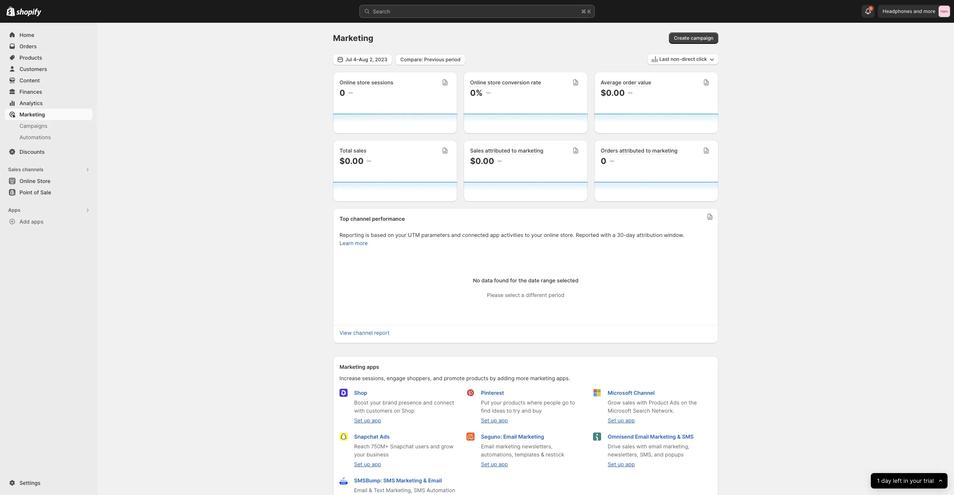 Task type: describe. For each thing, give the bounding box(es) containing it.
in
[[904, 477, 909, 484]]

jul
[[345, 56, 352, 62]]

automations link
[[5, 131, 93, 143]]

1 microsoft from the top
[[608, 390, 633, 396]]

try
[[514, 407, 520, 414]]

products
[[19, 54, 42, 61]]

business
[[367, 451, 389, 458]]

0 for online
[[340, 88, 345, 98]]

activities
[[501, 232, 524, 238]]

seguno:
[[481, 433, 502, 440]]

sms inside omnisend email marketing & sms drive sales with email marketing, newsletters, sms, and popups set up app
[[682, 433, 694, 440]]

marketing apps
[[340, 364, 379, 370]]

seguno: email marketing link
[[481, 433, 544, 440]]

connect
[[434, 399, 454, 406]]

headphones and more image
[[939, 6, 950, 17]]

app inside snapchat ads reach 750m+ snapchat users and grow your business set up app
[[372, 461, 381, 468]]

day inside the reporting is based on your utm parameters and connected app activities to your online store. reported with a 30-day attribution window. learn more
[[626, 232, 635, 238]]

and left "promote"
[[433, 375, 443, 381]]

set inside the microsoft channel grow sales with product ads on the microsoft search network. set up app
[[608, 417, 616, 424]]

a inside the reporting is based on your utm parameters and connected app activities to your online store. reported with a 30-day attribution window. learn more
[[613, 232, 616, 238]]

& inside seguno: email marketing email marketing newsletters, automations, templates & restock set up app
[[541, 451, 545, 458]]

left
[[893, 477, 902, 484]]

on inside the microsoft channel grow sales with product ads on the microsoft search network. set up app
[[681, 399, 687, 406]]

connected
[[462, 232, 489, 238]]

search inside the microsoft channel grow sales with product ads on the microsoft search network. set up app
[[633, 407, 651, 414]]

no change image for sessions
[[349, 90, 353, 96]]

direct
[[682, 56, 695, 62]]

your inside shop boost your brand presence and connect with customers on shop set up app
[[370, 399, 381, 406]]

no data found for the date range selected
[[473, 277, 579, 284]]

0%
[[470, 88, 483, 98]]

orders for orders
[[19, 43, 37, 50]]

data
[[482, 277, 493, 284]]

channel
[[634, 390, 655, 396]]

to inside the reporting is based on your utm parameters and connected app activities to your online store. reported with a 30-day attribution window. learn more
[[525, 232, 530, 238]]

report
[[374, 330, 390, 336]]

campaigns
[[19, 123, 47, 129]]

sales inside omnisend email marketing & sms drive sales with email marketing, newsletters, sms, and popups set up app
[[622, 443, 635, 450]]

with inside omnisend email marketing & sms drive sales with email marketing, newsletters, sms, and popups set up app
[[637, 443, 647, 450]]

jul 4–aug 2, 2023
[[345, 56, 388, 62]]

set inside 'pinterest put your products where people go to find ideas to try and buy set up app'
[[481, 417, 490, 424]]

up inside 'pinterest put your products where people go to find ideas to try and buy set up app'
[[491, 417, 497, 424]]

sessions
[[372, 79, 394, 86]]

product
[[649, 399, 669, 406]]

set up app link for shop boost your brand presence and connect with customers on shop set up app
[[354, 417, 381, 424]]

settings link
[[5, 477, 93, 489]]

find
[[481, 407, 491, 414]]

your left "utm"
[[396, 232, 407, 238]]

2 microsoft from the top
[[608, 407, 632, 414]]

content
[[19, 77, 40, 84]]

shopify image
[[6, 6, 15, 16]]

point of sale button
[[0, 187, 97, 198]]

channel for view
[[353, 330, 373, 336]]

discounts
[[19, 149, 45, 155]]

learn more link
[[340, 240, 368, 246]]

total
[[340, 147, 352, 154]]

store.
[[560, 232, 575, 238]]

campaigns link
[[5, 120, 93, 131]]

apps for marketing apps
[[367, 364, 379, 370]]

automations
[[19, 134, 51, 140]]

set inside shop boost your brand presence and connect with customers on shop set up app
[[354, 417, 363, 424]]

$0.00 for average
[[601, 88, 625, 98]]

attributed for $0.00
[[485, 147, 510, 154]]

average order value
[[601, 79, 652, 86]]

2 horizontal spatial more
[[924, 8, 936, 14]]

apps button
[[5, 205, 93, 216]]

where
[[527, 399, 543, 406]]

learn
[[340, 240, 354, 246]]

1 vertical spatial shop
[[402, 407, 415, 414]]

go
[[562, 399, 569, 406]]

microsoft channel grow sales with product ads on the microsoft search network. set up app
[[608, 390, 697, 424]]

0 vertical spatial snapchat
[[354, 433, 379, 440]]

customers link
[[5, 63, 93, 75]]

750m+
[[371, 443, 389, 450]]

reach
[[354, 443, 370, 450]]

sales channels button
[[5, 164, 93, 175]]

top channel performance
[[340, 215, 405, 222]]

analytics
[[19, 100, 43, 106]]

marketing inside smsbump: sms marketing & email email & text marketing, sms automation
[[396, 477, 422, 484]]

last non-direct click
[[660, 56, 707, 62]]

engage
[[387, 375, 406, 381]]

set up app link for pinterest put your products where people go to find ideas to try and buy set up app
[[481, 417, 508, 424]]

no change image for conversion
[[486, 90, 491, 96]]

adding
[[498, 375, 515, 381]]

& left text at left
[[369, 487, 372, 493]]

the inside the microsoft channel grow sales with product ads on the microsoft search network. set up app
[[689, 399, 697, 406]]

and inside the reporting is based on your utm parameters and connected app activities to your online store. reported with a 30-day attribution window. learn more
[[452, 232, 461, 238]]

restock
[[546, 451, 565, 458]]

grow
[[608, 399, 621, 406]]

0 horizontal spatial the
[[519, 277, 527, 284]]

k
[[588, 8, 591, 15]]

average
[[601, 79, 622, 86]]

point of sale
[[19, 189, 51, 196]]

store for 0%
[[488, 79, 501, 86]]

channels
[[22, 166, 43, 172]]

view
[[340, 330, 352, 336]]

no change image for to
[[498, 158, 502, 164]]

0 vertical spatial shop
[[354, 390, 367, 396]]

email down seguno: on the bottom
[[481, 443, 494, 450]]

email inside omnisend email marketing & sms drive sales with email marketing, newsletters, sms, and popups set up app
[[635, 433, 649, 440]]

2023
[[375, 56, 388, 62]]

jul 4–aug 2, 2023 button
[[333, 54, 392, 65]]

increase
[[340, 375, 361, 381]]

sales channels
[[8, 166, 43, 172]]

4–aug
[[353, 56, 368, 62]]

0 horizontal spatial products
[[466, 375, 489, 381]]

click
[[697, 56, 707, 62]]

1 day left in your trial button
[[871, 473, 948, 489]]

online
[[544, 232, 559, 238]]

finances
[[19, 88, 42, 95]]

online store
[[19, 178, 50, 184]]

top
[[340, 215, 349, 222]]

promote
[[444, 375, 465, 381]]

$0.00 for sales
[[470, 156, 494, 166]]

reporting
[[340, 232, 364, 238]]

compare: previous period button
[[396, 54, 466, 65]]

conversion
[[502, 79, 530, 86]]

sales for sales channels
[[8, 166, 21, 172]]

online for 0%
[[470, 79, 486, 86]]

your left online
[[532, 232, 543, 238]]

up inside snapchat ads reach 750m+ snapchat users and grow your business set up app
[[364, 461, 370, 468]]

rate
[[531, 79, 541, 86]]

last non-direct click button
[[648, 54, 719, 65]]

set up app link for microsoft channel grow sales with product ads on the microsoft search network. set up app
[[608, 417, 635, 424]]

app inside shop boost your brand presence and connect with customers on shop set up app
[[372, 417, 381, 424]]

app inside omnisend email marketing & sms drive sales with email marketing, newsletters, sms, and popups set up app
[[626, 461, 635, 468]]

omnisend
[[608, 433, 634, 440]]

smsbump: sms marketing & email link
[[354, 477, 442, 484]]



Task type: locate. For each thing, give the bounding box(es) containing it.
1 horizontal spatial search
[[633, 407, 651, 414]]

1 horizontal spatial 1
[[877, 477, 880, 484]]

sales right total
[[354, 147, 367, 154]]

1 horizontal spatial ads
[[670, 399, 680, 406]]

and inside shop boost your brand presence and connect with customers on shop set up app
[[423, 399, 433, 406]]

0 horizontal spatial $0.00
[[340, 156, 364, 166]]

0 horizontal spatial ads
[[380, 433, 390, 440]]

sales
[[354, 147, 367, 154], [623, 399, 636, 406], [622, 443, 635, 450]]

your down reach on the left bottom of page
[[354, 451, 365, 458]]

and left grow
[[431, 443, 440, 450]]

pinterest put your products where people go to find ideas to try and buy set up app
[[481, 390, 575, 424]]

and right try
[[522, 407, 531, 414]]

brand
[[383, 399, 397, 406]]

marketing up increase
[[340, 364, 365, 370]]

ads inside snapchat ads reach 750m+ snapchat users and grow your business set up app
[[380, 433, 390, 440]]

2,
[[370, 56, 374, 62]]

boost
[[354, 399, 369, 406]]

on right based
[[388, 232, 394, 238]]

sales down microsoft channel link
[[623, 399, 636, 406]]

non-
[[671, 56, 682, 62]]

more right adding
[[516, 375, 529, 381]]

0 vertical spatial the
[[519, 277, 527, 284]]

marketing up the templates
[[519, 433, 544, 440]]

0 horizontal spatial store
[[357, 79, 370, 86]]

no change image
[[349, 90, 353, 96], [486, 90, 491, 96], [628, 90, 633, 96], [498, 158, 502, 164]]

apps.
[[557, 375, 570, 381]]

day left "attribution"
[[626, 232, 635, 238]]

finances link
[[5, 86, 93, 97]]

0 horizontal spatial period
[[446, 56, 461, 62]]

your inside 'pinterest put your products where people go to find ideas to try and buy set up app'
[[491, 399, 502, 406]]

ads inside the microsoft channel grow sales with product ads on the microsoft search network. set up app
[[670, 399, 680, 406]]

set
[[354, 417, 363, 424], [481, 417, 490, 424], [608, 417, 616, 424], [354, 461, 363, 468], [481, 461, 490, 468], [608, 461, 616, 468]]

shop boost your brand presence and connect with customers on shop set up app
[[354, 390, 454, 424]]

newsletters, up the templates
[[522, 443, 553, 450]]

set up app link for snapchat ads reach 750m+ snapchat users and grow your business set up app
[[354, 461, 381, 468]]

set down find at bottom
[[481, 417, 490, 424]]

reporting is based on your utm parameters and connected app activities to your online store. reported with a 30-day attribution window. learn more
[[340, 232, 685, 246]]

set down grow
[[608, 417, 616, 424]]

1 vertical spatial ads
[[380, 433, 390, 440]]

on inside shop boost your brand presence and connect with customers on shop set up app
[[394, 407, 400, 414]]

1 vertical spatial orders
[[601, 147, 618, 154]]

1 store from the left
[[357, 79, 370, 86]]

0 vertical spatial 1
[[871, 6, 872, 11]]

shop up boost
[[354, 390, 367, 396]]

and inside omnisend email marketing & sms drive sales with email marketing, newsletters, sms, and popups set up app
[[655, 451, 664, 458]]

templates
[[515, 451, 540, 458]]

0 vertical spatial sms
[[682, 433, 694, 440]]

orders for orders attributed to marketing
[[601, 147, 618, 154]]

value
[[638, 79, 652, 86]]

channel inside 'view channel report' button
[[353, 330, 373, 336]]

0 vertical spatial day
[[626, 232, 635, 238]]

ads up 750m+
[[380, 433, 390, 440]]

0 horizontal spatial more
[[355, 240, 368, 246]]

sales down 'omnisend'
[[622, 443, 635, 450]]

up up 'omnisend'
[[618, 417, 624, 424]]

please select a different period
[[487, 292, 565, 298]]

snapchat
[[354, 433, 379, 440], [390, 443, 414, 450]]

your up ideas
[[491, 399, 502, 406]]

store
[[37, 178, 50, 184]]

⌘ k
[[582, 8, 591, 15]]

products up try
[[503, 399, 526, 406]]

online inside online store link
[[19, 178, 36, 184]]

attribution
[[637, 232, 663, 238]]

sales for sales attributed to marketing
[[470, 147, 484, 154]]

0 horizontal spatial day
[[626, 232, 635, 238]]

set up app link for seguno: email marketing email marketing newsletters, automations, templates & restock set up app
[[481, 461, 508, 468]]

omnisend email marketing & sms drive sales with email marketing, newsletters, sms, and popups set up app
[[608, 433, 694, 468]]

a left 30-
[[613, 232, 616, 238]]

shoppers,
[[407, 375, 432, 381]]

1 vertical spatial newsletters,
[[608, 451, 639, 458]]

&
[[678, 433, 681, 440], [541, 451, 545, 458], [424, 477, 427, 484], [369, 487, 372, 493]]

0 horizontal spatial newsletters,
[[522, 443, 553, 450]]

app inside the microsoft channel grow sales with product ads on the microsoft search network. set up app
[[626, 417, 635, 424]]

and inside snapchat ads reach 750m+ snapchat users and grow your business set up app
[[431, 443, 440, 450]]

app down business
[[372, 461, 381, 468]]

2 attributed from the left
[[620, 147, 645, 154]]

no change image down online store sessions
[[349, 90, 353, 96]]

and right headphones
[[914, 8, 923, 14]]

1 vertical spatial 0
[[601, 156, 607, 166]]

2 horizontal spatial online
[[470, 79, 486, 86]]

view channel report
[[340, 330, 390, 336]]

date
[[528, 277, 540, 284]]

set up app link down ideas
[[481, 417, 508, 424]]

marketing inside seguno: email marketing email marketing newsletters, automations, templates & restock set up app
[[519, 433, 544, 440]]

set down reach on the left bottom of page
[[354, 461, 363, 468]]

and down "email"
[[655, 451, 664, 458]]

microsoft up grow
[[608, 390, 633, 396]]

0 horizontal spatial 0
[[340, 88, 345, 98]]

0 for orders
[[601, 156, 607, 166]]

newsletters, inside omnisend email marketing & sms drive sales with email marketing, newsletters, sms, and popups set up app
[[608, 451, 639, 458]]

view channel report button
[[335, 327, 395, 338]]

1 vertical spatial 1
[[877, 477, 880, 484]]

$0.00 down sales attributed to marketing
[[470, 156, 494, 166]]

marketing up "email"
[[650, 433, 676, 440]]

2 vertical spatial sales
[[622, 443, 635, 450]]

snapchat up reach on the left bottom of page
[[354, 433, 379, 440]]

on right product
[[681, 399, 687, 406]]

users
[[415, 443, 429, 450]]

your inside dropdown button
[[910, 477, 922, 484]]

1 horizontal spatial online
[[340, 79, 356, 86]]

microsoft down grow
[[608, 407, 632, 414]]

30-
[[617, 232, 626, 238]]

set up app link down customers
[[354, 417, 381, 424]]

$0.00 down total sales
[[340, 156, 364, 166]]

marketing
[[333, 33, 374, 43], [19, 111, 45, 118], [340, 364, 365, 370], [519, 433, 544, 440], [650, 433, 676, 440], [396, 477, 422, 484]]

0 vertical spatial on
[[388, 232, 394, 238]]

with inside the reporting is based on your utm parameters and connected app activities to your online store. reported with a 30-day attribution window. learn more
[[601, 232, 611, 238]]

1 vertical spatial a
[[522, 292, 525, 298]]

$0.00
[[601, 88, 625, 98], [340, 156, 364, 166], [470, 156, 494, 166]]

no change image
[[367, 158, 371, 164], [610, 158, 614, 164]]

1 attributed from the left
[[485, 147, 510, 154]]

1 horizontal spatial apps
[[367, 364, 379, 370]]

grow
[[441, 443, 454, 450]]

email right seguno: on the bottom
[[504, 433, 517, 440]]

2 vertical spatial on
[[394, 407, 400, 414]]

with inside shop boost your brand presence and connect with customers on shop set up app
[[354, 407, 365, 414]]

apps up sessions,
[[367, 364, 379, 370]]

microsoft
[[608, 390, 633, 396], [608, 407, 632, 414]]

0 vertical spatial sales
[[470, 147, 484, 154]]

your up customers
[[370, 399, 381, 406]]

no change image for $0.00
[[367, 158, 371, 164]]

people
[[544, 399, 561, 406]]

0 vertical spatial period
[[446, 56, 461, 62]]

the right for
[[519, 277, 527, 284]]

1 horizontal spatial snapchat
[[390, 443, 414, 450]]

1 horizontal spatial attributed
[[620, 147, 645, 154]]

day left left
[[882, 477, 892, 484]]

channel for top
[[351, 215, 371, 222]]

sales inside the microsoft channel grow sales with product ads on the microsoft search network. set up app
[[623, 399, 636, 406]]

1 vertical spatial sms
[[383, 477, 395, 484]]

1 horizontal spatial $0.00
[[470, 156, 494, 166]]

& up automation on the bottom of the page
[[424, 477, 427, 484]]

your inside snapchat ads reach 750m+ snapchat users and grow your business set up app
[[354, 451, 365, 458]]

1 horizontal spatial shop
[[402, 407, 415, 414]]

shop down presence
[[402, 407, 415, 414]]

0 vertical spatial products
[[466, 375, 489, 381]]

with inside the microsoft channel grow sales with product ads on the microsoft search network. set up app
[[637, 399, 648, 406]]

ads up network.
[[670, 399, 680, 406]]

products link
[[5, 52, 93, 63]]

1 vertical spatial snapchat
[[390, 443, 414, 450]]

and
[[914, 8, 923, 14], [452, 232, 461, 238], [433, 375, 443, 381], [423, 399, 433, 406], [522, 407, 531, 414], [431, 443, 440, 450], [655, 451, 664, 458]]

0 horizontal spatial sms
[[383, 477, 395, 484]]

0 vertical spatial channel
[[351, 215, 371, 222]]

marketing inside seguno: email marketing email marketing newsletters, automations, templates & restock set up app
[[496, 443, 521, 450]]

with down channel
[[637, 399, 648, 406]]

up
[[364, 417, 370, 424], [491, 417, 497, 424], [618, 417, 624, 424], [364, 461, 370, 468], [491, 461, 497, 468], [618, 461, 624, 468]]

products inside 'pinterest put your products where people go to find ideas to try and buy set up app'
[[503, 399, 526, 406]]

more left headphones and more "image" on the top of page
[[924, 8, 936, 14]]

day inside 1 day left in your trial dropdown button
[[882, 477, 892, 484]]

1 horizontal spatial period
[[549, 292, 565, 298]]

home link
[[5, 29, 93, 41]]

set down drive at the right bottom of page
[[608, 461, 616, 468]]

no change image for value
[[628, 90, 633, 96]]

1 vertical spatial the
[[689, 399, 697, 406]]

1 horizontal spatial a
[[613, 232, 616, 238]]

window.
[[664, 232, 685, 238]]

2 horizontal spatial $0.00
[[601, 88, 625, 98]]

for
[[510, 277, 517, 284]]

marketing up jul
[[333, 33, 374, 43]]

0 vertical spatial apps
[[31, 218, 43, 225]]

and left connected
[[452, 232, 461, 238]]

no change image down sales attributed to marketing
[[498, 158, 502, 164]]

app left "activities"
[[490, 232, 500, 238]]

0 vertical spatial a
[[613, 232, 616, 238]]

presence
[[399, 399, 422, 406]]

more down is
[[355, 240, 368, 246]]

set inside snapchat ads reach 750m+ snapchat users and grow your business set up app
[[354, 461, 363, 468]]

online
[[340, 79, 356, 86], [470, 79, 486, 86], [19, 178, 36, 184]]

up down ideas
[[491, 417, 497, 424]]

0 vertical spatial microsoft
[[608, 390, 633, 396]]

& inside omnisend email marketing & sms drive sales with email marketing, newsletters, sms, and popups set up app
[[678, 433, 681, 440]]

0 horizontal spatial orders
[[19, 43, 37, 50]]

apps inside button
[[31, 218, 43, 225]]

0 vertical spatial sales
[[354, 147, 367, 154]]

with up sms,
[[637, 443, 647, 450]]

1 vertical spatial more
[[355, 240, 368, 246]]

set up app link down business
[[354, 461, 381, 468]]

1 horizontal spatial day
[[882, 477, 892, 484]]

discounts link
[[5, 146, 93, 157]]

microsoft channel link
[[608, 390, 655, 396]]

total sales
[[340, 147, 367, 154]]

period right previous
[[446, 56, 461, 62]]

0 horizontal spatial sales
[[8, 166, 21, 172]]

1 horizontal spatial products
[[503, 399, 526, 406]]

& up marketing,
[[678, 433, 681, 440]]

marketing up marketing,
[[396, 477, 422, 484]]

campaign
[[691, 35, 714, 41]]

app down 'omnisend'
[[626, 461, 635, 468]]

customers
[[19, 66, 47, 72]]

online for 0
[[340, 79, 356, 86]]

parameters
[[422, 232, 450, 238]]

up inside omnisend email marketing & sms drive sales with email marketing, newsletters, sms, and popups set up app
[[618, 461, 624, 468]]

apps for add apps
[[31, 218, 43, 225]]

headphones
[[883, 8, 913, 14]]

email up automation on the bottom of the page
[[428, 477, 442, 484]]

1 left left
[[877, 477, 880, 484]]

channel
[[351, 215, 371, 222], [353, 330, 373, 336]]

1 horizontal spatial sales
[[470, 147, 484, 154]]

0 down online store sessions
[[340, 88, 345, 98]]

$0.00 for total
[[340, 156, 364, 166]]

create campaign
[[674, 35, 714, 41]]

set up app link down drive at the right bottom of page
[[608, 461, 635, 468]]

app down customers
[[372, 417, 381, 424]]

app inside the reporting is based on your utm parameters and connected app activities to your online store. reported with a 30-day attribution window. learn more
[[490, 232, 500, 238]]

add
[[19, 218, 30, 225]]

app down the automations, in the right bottom of the page
[[499, 461, 508, 468]]

orders attributed to marketing
[[601, 147, 678, 154]]

email
[[504, 433, 517, 440], [635, 433, 649, 440], [481, 443, 494, 450], [428, 477, 442, 484], [354, 487, 368, 493]]

more inside the reporting is based on your utm parameters and connected app activities to your online store. reported with a 30-day attribution window. learn more
[[355, 240, 368, 246]]

set up app link down the automations, in the right bottom of the page
[[481, 461, 508, 468]]

1 vertical spatial sales
[[623, 399, 636, 406]]

order
[[623, 79, 637, 86]]

0 down the orders attributed to marketing
[[601, 156, 607, 166]]

set down boost
[[354, 417, 363, 424]]

1 vertical spatial on
[[681, 399, 687, 406]]

0 horizontal spatial attributed
[[485, 147, 510, 154]]

store for 0
[[357, 79, 370, 86]]

analytics link
[[5, 97, 93, 109]]

up inside the microsoft channel grow sales with product ads on the microsoft search network. set up app
[[618, 417, 624, 424]]

online up 0%
[[470, 79, 486, 86]]

1 horizontal spatial more
[[516, 375, 529, 381]]

sms
[[682, 433, 694, 440], [383, 477, 395, 484], [414, 487, 425, 493]]

orders link
[[5, 41, 93, 52]]

0 horizontal spatial online
[[19, 178, 36, 184]]

store left the conversion
[[488, 79, 501, 86]]

0 vertical spatial newsletters,
[[522, 443, 553, 450]]

is
[[366, 232, 370, 238]]

period inside dropdown button
[[446, 56, 461, 62]]

omnisend email marketing & sms link
[[608, 433, 694, 440]]

0 horizontal spatial apps
[[31, 218, 43, 225]]

no change image down order at right
[[628, 90, 633, 96]]

0 horizontal spatial shop
[[354, 390, 367, 396]]

on down brand on the bottom left of page
[[394, 407, 400, 414]]

with down boost
[[354, 407, 365, 414]]

network.
[[652, 407, 675, 414]]

0 vertical spatial more
[[924, 8, 936, 14]]

2 store from the left
[[488, 79, 501, 86]]

smsbump: sms marketing & email email & text marketing, sms automation
[[354, 477, 456, 495]]

marketing inside omnisend email marketing & sms drive sales with email marketing, newsletters, sms, and popups set up app
[[650, 433, 676, 440]]

apps right 'add'
[[31, 218, 43, 225]]

attributed for 0
[[620, 147, 645, 154]]

2 vertical spatial sms
[[414, 487, 425, 493]]

up inside shop boost your brand presence and connect with customers on shop set up app
[[364, 417, 370, 424]]

1 horizontal spatial the
[[689, 399, 697, 406]]

set inside omnisend email marketing & sms drive sales with email marketing, newsletters, sms, and popups set up app
[[608, 461, 616, 468]]

found
[[494, 277, 509, 284]]

smsbump:
[[354, 477, 382, 484]]

of
[[34, 189, 39, 196]]

set up app link for omnisend email marketing & sms drive sales with email marketing, newsletters, sms, and popups set up app
[[608, 461, 635, 468]]

compare: previous period
[[401, 56, 461, 62]]

no change image right 0%
[[486, 90, 491, 96]]

1 vertical spatial channel
[[353, 330, 373, 336]]

1 vertical spatial day
[[882, 477, 892, 484]]

& left restock
[[541, 451, 545, 458]]

automations,
[[481, 451, 513, 458]]

marketing
[[518, 147, 544, 154], [653, 147, 678, 154], [530, 375, 555, 381], [496, 443, 521, 450]]

0 horizontal spatial 1
[[871, 6, 872, 11]]

1 vertical spatial products
[[503, 399, 526, 406]]

online store button
[[0, 175, 97, 187]]

1 vertical spatial microsoft
[[608, 407, 632, 414]]

1 horizontal spatial store
[[488, 79, 501, 86]]

1 horizontal spatial no change image
[[610, 158, 614, 164]]

1 horizontal spatial orders
[[601, 147, 618, 154]]

1 vertical spatial search
[[633, 407, 651, 414]]

utm
[[408, 232, 420, 238]]

channel right the top
[[351, 215, 371, 222]]

no change image for 0
[[610, 158, 614, 164]]

0 horizontal spatial snapchat
[[354, 433, 379, 440]]

customers
[[366, 407, 393, 414]]

1 horizontal spatial newsletters,
[[608, 451, 639, 458]]

0 vertical spatial ads
[[670, 399, 680, 406]]

newsletters, down drive at the right bottom of page
[[608, 451, 639, 458]]

1 vertical spatial apps
[[367, 364, 379, 370]]

period down the range
[[549, 292, 565, 298]]

$0.00 down average
[[601, 88, 625, 98]]

shopify image
[[16, 8, 41, 17]]

2 horizontal spatial sms
[[682, 433, 694, 440]]

set down the automations, in the right bottom of the page
[[481, 461, 490, 468]]

app inside 'pinterest put your products where people go to find ideas to try and buy set up app'
[[499, 417, 508, 424]]

0 vertical spatial 0
[[340, 88, 345, 98]]

1 day left in your trial
[[877, 477, 934, 484]]

last
[[660, 56, 670, 62]]

email
[[649, 443, 662, 450]]

0
[[340, 88, 345, 98], [601, 156, 607, 166]]

put
[[481, 399, 490, 406]]

2 no change image from the left
[[610, 158, 614, 164]]

seguno: email marketing email marketing newsletters, automations, templates & restock set up app
[[481, 433, 565, 468]]

newsletters, inside seguno: email marketing email marketing newsletters, automations, templates & restock set up app
[[522, 443, 553, 450]]

the right product
[[689, 399, 697, 406]]

0 vertical spatial orders
[[19, 43, 37, 50]]

search
[[373, 8, 390, 15], [633, 407, 651, 414]]

1 for 1 day left in your trial
[[877, 477, 880, 484]]

up inside seguno: email marketing email marketing newsletters, automations, templates & restock set up app
[[491, 461, 497, 468]]

app inside seguno: email marketing email marketing newsletters, automations, templates & restock set up app
[[499, 461, 508, 468]]

up down business
[[364, 461, 370, 468]]

⌘
[[582, 8, 586, 15]]

app up 'omnisend'
[[626, 417, 635, 424]]

marketing,
[[664, 443, 690, 450]]

1 no change image from the left
[[367, 158, 371, 164]]

set inside seguno: email marketing email marketing newsletters, automations, templates & restock set up app
[[481, 461, 490, 468]]

up down drive at the right bottom of page
[[618, 461, 624, 468]]

1 horizontal spatial sms
[[414, 487, 425, 493]]

email up "email"
[[635, 433, 649, 440]]

and inside 'pinterest put your products where people go to find ideas to try and buy set up app'
[[522, 407, 531, 414]]

1 vertical spatial sales
[[8, 166, 21, 172]]

store left sessions
[[357, 79, 370, 86]]

marketing link
[[5, 109, 93, 120]]

and left connect
[[423, 399, 433, 406]]

1 vertical spatial period
[[549, 292, 565, 298]]

up down the automations, in the right bottom of the page
[[491, 461, 497, 468]]

0 horizontal spatial search
[[373, 8, 390, 15]]

settings
[[19, 480, 40, 486]]

1 for 1
[[871, 6, 872, 11]]

content link
[[5, 75, 93, 86]]

app down ideas
[[499, 417, 508, 424]]

1 left headphones
[[871, 6, 872, 11]]

set up app link up 'omnisend'
[[608, 417, 635, 424]]

marketing down analytics
[[19, 111, 45, 118]]

online down jul
[[340, 79, 356, 86]]

sales inside button
[[8, 166, 21, 172]]

0 horizontal spatial no change image
[[367, 158, 371, 164]]

0 vertical spatial search
[[373, 8, 390, 15]]

online store sessions
[[340, 79, 394, 86]]

2 vertical spatial more
[[516, 375, 529, 381]]

reported
[[576, 232, 599, 238]]

on inside the reporting is based on your utm parameters and connected app activities to your online store. reported with a 30-day attribution window. learn more
[[388, 232, 394, 238]]

marketing,
[[386, 487, 412, 493]]

online up point
[[19, 178, 36, 184]]

0 horizontal spatial a
[[522, 292, 525, 298]]

online store link
[[5, 175, 93, 187]]

snapchat left users
[[390, 443, 414, 450]]

your right in on the bottom right of the page
[[910, 477, 922, 484]]

by
[[490, 375, 496, 381]]

1 horizontal spatial 0
[[601, 156, 607, 166]]

email down smsbump:
[[354, 487, 368, 493]]



Task type: vqa. For each thing, say whether or not it's contained in the screenshot.
Material dropdown button
no



